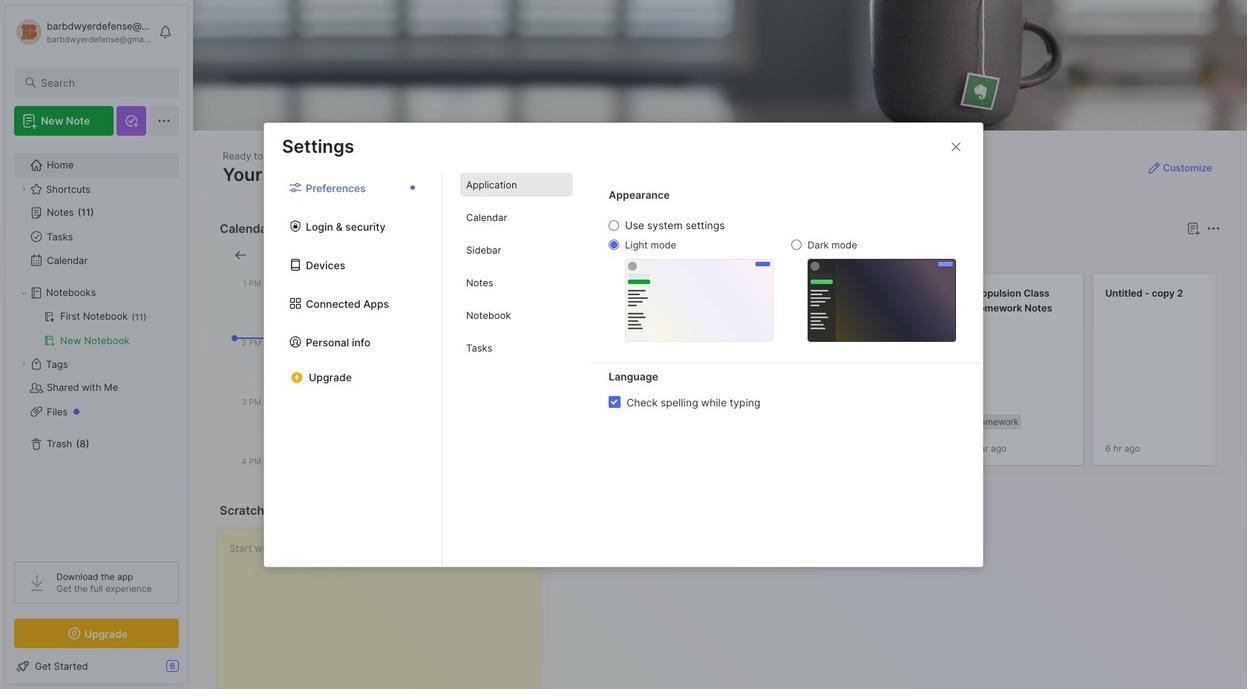 Task type: locate. For each thing, give the bounding box(es) containing it.
tree
[[5, 145, 188, 549]]

None search field
[[41, 74, 166, 91]]

None checkbox
[[609, 396, 621, 408]]

tab list
[[264, 173, 443, 567], [443, 173, 591, 567], [562, 246, 1218, 264]]

None radio
[[609, 220, 619, 231], [791, 240, 802, 250], [609, 220, 619, 231], [791, 240, 802, 250]]

tab
[[460, 173, 573, 197], [460, 206, 573, 229], [460, 238, 573, 262], [562, 246, 605, 264], [611, 246, 671, 264], [460, 271, 573, 295], [460, 304, 573, 327], [460, 336, 573, 360]]

close image
[[947, 138, 965, 156]]

None radio
[[609, 240, 619, 250]]

row group
[[559, 273, 1247, 475]]

group
[[14, 305, 178, 353]]

option group
[[609, 219, 956, 342]]



Task type: describe. For each thing, give the bounding box(es) containing it.
Search text field
[[41, 76, 166, 90]]

tree inside main element
[[5, 145, 188, 549]]

Start writing… text field
[[229, 529, 539, 690]]

expand notebooks image
[[19, 289, 28, 298]]

main element
[[0, 0, 193, 690]]

none search field inside main element
[[41, 74, 166, 91]]

group inside 'tree'
[[14, 305, 178, 353]]

expand tags image
[[19, 360, 28, 369]]



Task type: vqa. For each thing, say whether or not it's contained in the screenshot.
the topmost 'tab list'
no



